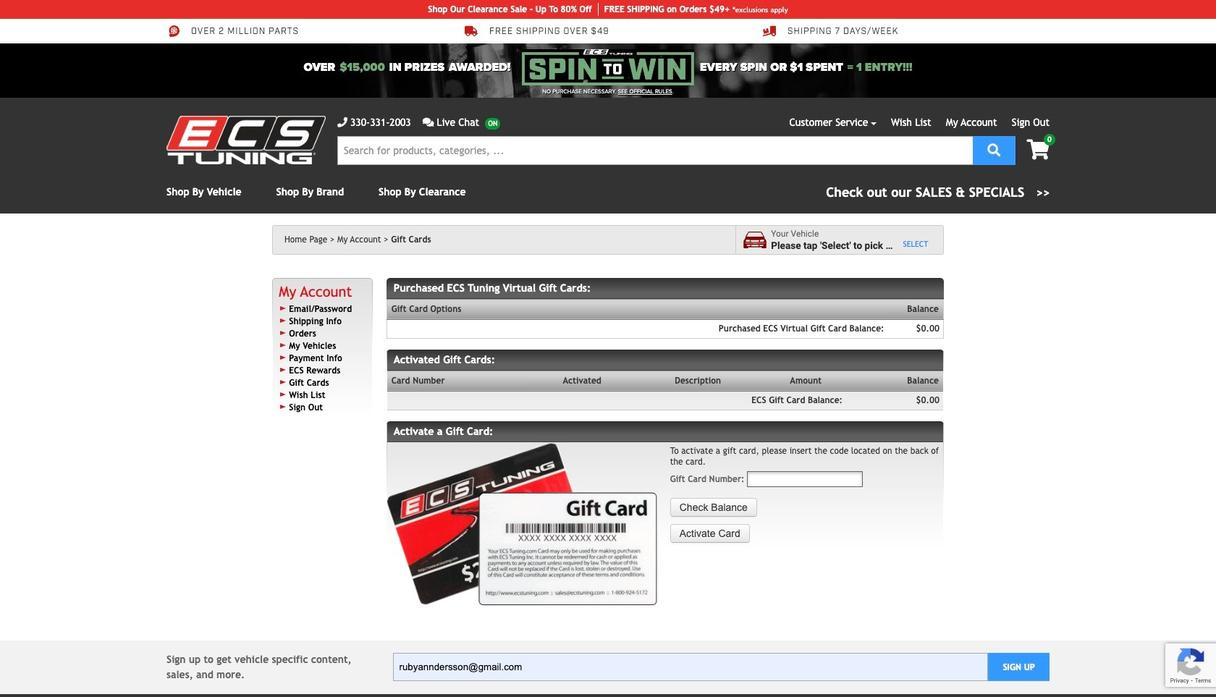 Task type: vqa. For each thing, say whether or not it's contained in the screenshot.
$8.72
no



Task type: locate. For each thing, give the bounding box(es) containing it.
None text field
[[747, 471, 863, 487]]

ecs tuning image
[[166, 116, 326, 164]]

comments image
[[423, 117, 434, 127]]



Task type: describe. For each thing, give the bounding box(es) containing it.
Search text field
[[337, 136, 973, 165]]

phone image
[[337, 117, 347, 127]]

ecs tuning 'spin to win' contest logo image
[[522, 49, 694, 85]]

search image
[[988, 143, 1001, 156]]

Email email field
[[393, 653, 988, 681]]

shopping cart image
[[1027, 140, 1050, 160]]



